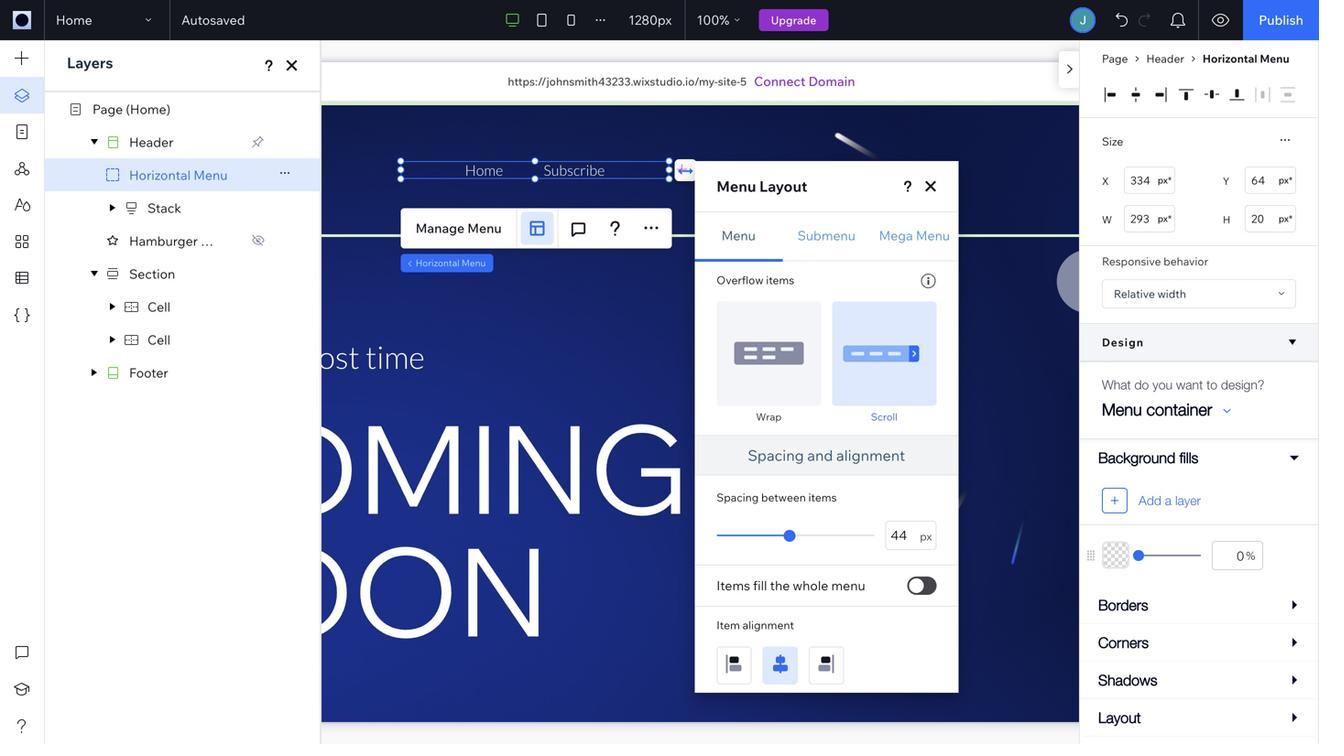 Task type: vqa. For each thing, say whether or not it's contained in the screenshot.
H
yes



Task type: describe. For each thing, give the bounding box(es) containing it.
what
[[1102, 378, 1131, 393]]

home
[[56, 12, 92, 28]]

1 vertical spatial horizontal
[[129, 167, 191, 183]]

stack
[[148, 200, 181, 216]]

between
[[761, 491, 806, 505]]

add a layer
[[1139, 493, 1201, 509]]

shadows button
[[1080, 663, 1319, 700]]

mega
[[879, 227, 913, 244]]

item alignment
[[717, 619, 794, 633]]

the
[[770, 578, 790, 594]]

1 vertical spatial items
[[809, 491, 837, 505]]

whole
[[793, 578, 829, 594]]

background
[[1099, 449, 1176, 467]]

https://johnsmith43233.wixstudio.io/my-site-5 connect domain
[[508, 73, 855, 89]]

px* for y
[[1279, 175, 1293, 186]]

autosaved
[[181, 12, 245, 28]]

fill
[[753, 578, 767, 594]]

w
[[1102, 214, 1112, 226]]

what do you want to design?
[[1102, 378, 1265, 393]]

item
[[717, 619, 740, 633]]

(home)
[[126, 101, 171, 117]]

publish button
[[1244, 0, 1320, 40]]

0 horizontal spatial items
[[766, 273, 795, 287]]

y
[[1223, 175, 1230, 188]]

2 cell from the top
[[148, 332, 170, 348]]

1280 px
[[629, 12, 672, 28]]

0 number field
[[1212, 542, 1264, 571]]

container
[[1147, 400, 1213, 420]]

fills
[[1180, 449, 1199, 467]]

manage menu
[[416, 220, 502, 236]]

connect domain button
[[754, 72, 855, 91]]

layers
[[67, 54, 113, 72]]

design
[[1102, 336, 1144, 350]]

h
[[1223, 214, 1231, 226]]

relative width
[[1114, 287, 1187, 301]]

mega menu
[[879, 227, 950, 244]]

corners
[[1099, 635, 1149, 652]]

connect
[[754, 73, 806, 89]]

0 horizontal spatial horizontal menu
[[129, 167, 228, 183]]

spacing for spacing between items
[[717, 491, 759, 505]]

5
[[741, 75, 747, 88]]

page (home)
[[93, 101, 171, 117]]

wrap
[[756, 411, 782, 424]]

relative
[[1114, 287, 1155, 301]]

px
[[658, 12, 672, 28]]

spacing between items
[[717, 491, 837, 505]]

100 %
[[697, 12, 730, 28]]

%
[[720, 12, 730, 28]]

2 horizontal spatial horizontal menu
[[1203, 52, 1290, 66]]

px* for w
[[1158, 213, 1172, 225]]

0 vertical spatial header
[[1147, 52, 1185, 66]]

site-
[[718, 75, 741, 88]]

1280
[[629, 12, 658, 28]]



Task type: locate. For each thing, give the bounding box(es) containing it.
layer
[[1176, 493, 1201, 509]]

1 horizontal spatial layout
[[1099, 710, 1141, 727]]

layout
[[760, 177, 808, 195], [1099, 710, 1141, 727]]

0 vertical spatial horizontal
[[1203, 52, 1258, 66]]

px*
[[1158, 175, 1172, 186], [1279, 175, 1293, 186], [1158, 213, 1172, 225], [1279, 213, 1293, 225]]

1 vertical spatial cell
[[148, 332, 170, 348]]

px* for h
[[1279, 213, 1293, 225]]

0 horizontal spatial page
[[93, 101, 123, 117]]

None text field
[[1124, 167, 1176, 194], [1245, 167, 1297, 194], [1124, 205, 1176, 233], [1245, 205, 1297, 233], [1124, 167, 1176, 194], [1245, 167, 1297, 194], [1124, 205, 1176, 233], [1245, 205, 1297, 233]]

horizontal menu up 'stack'
[[129, 167, 228, 183]]

spacing and alignment
[[748, 446, 906, 465]]

borders
[[1099, 597, 1149, 614]]

1 horizontal spatial page
[[1102, 52, 1128, 66]]

0 horizontal spatial header
[[129, 134, 174, 150]]

background fills
[[1099, 449, 1199, 467]]

avatar image
[[1072, 9, 1094, 31]]

layout inside button
[[1099, 710, 1141, 727]]

items
[[766, 273, 795, 287], [809, 491, 837, 505]]

items right overflow
[[766, 273, 795, 287]]

0 horizontal spatial alignment
[[743, 619, 794, 633]]

corners button
[[1080, 625, 1319, 663]]

2 horizontal spatial horizontal
[[1203, 52, 1258, 66]]

px* right x
[[1158, 175, 1172, 186]]

spacing
[[748, 446, 804, 465], [717, 491, 759, 505]]

overflow
[[717, 273, 764, 287]]

spacing down wrap
[[748, 446, 804, 465]]

1 vertical spatial header
[[129, 134, 174, 150]]

domain
[[809, 73, 855, 89]]

0 vertical spatial items
[[766, 273, 795, 287]]

1 horizontal spatial horizontal
[[416, 257, 460, 269]]

horizontal menu down publish button
[[1203, 52, 1290, 66]]

0 vertical spatial cell
[[148, 299, 170, 315]]

menu
[[832, 578, 866, 594]]

px* right h
[[1279, 213, 1293, 225]]

1 horizontal spatial header
[[1147, 52, 1185, 66]]

px* for x
[[1158, 175, 1172, 186]]

horizontal down publish button
[[1203, 52, 1258, 66]]

1 cell from the top
[[148, 299, 170, 315]]

1 vertical spatial spacing
[[717, 491, 759, 505]]

overflow items
[[717, 273, 795, 287]]

cell up footer
[[148, 332, 170, 348]]

menu
[[1260, 52, 1290, 66], [194, 167, 228, 183], [717, 177, 756, 195], [468, 220, 502, 236], [722, 227, 756, 244], [916, 227, 950, 244], [201, 233, 235, 249], [462, 257, 486, 269], [1102, 400, 1142, 420]]

None text field
[[885, 521, 937, 550]]

add
[[1139, 493, 1162, 509]]

you
[[1153, 378, 1173, 393]]

responsive behavior
[[1102, 255, 1209, 268]]

horizontal menu
[[1203, 52, 1290, 66], [129, 167, 228, 183], [416, 257, 486, 269]]

alignment right item
[[743, 619, 794, 633]]

layout button
[[1080, 700, 1319, 738]]

hamburger
[[129, 233, 198, 249]]

spacing for spacing and alignment
[[748, 446, 804, 465]]

1 horizontal spatial alignment
[[837, 446, 906, 465]]

want
[[1176, 378, 1203, 393]]

cell
[[148, 299, 170, 315], [148, 332, 170, 348]]

footer
[[129, 365, 168, 381]]

2 vertical spatial horizontal
[[416, 257, 460, 269]]

items
[[717, 578, 750, 594]]

0 vertical spatial alignment
[[837, 446, 906, 465]]

0 vertical spatial horizontal menu
[[1203, 52, 1290, 66]]

publish
[[1259, 12, 1304, 28]]

borders button
[[1080, 587, 1319, 625]]

menu container
[[1102, 400, 1213, 420]]

0 vertical spatial layout
[[760, 177, 808, 195]]

1 vertical spatial page
[[93, 101, 123, 117]]

page for page
[[1102, 52, 1128, 66]]

background fills button
[[1080, 440, 1319, 477]]

1 vertical spatial horizontal menu
[[129, 167, 228, 183]]

2 vertical spatial horizontal menu
[[416, 257, 486, 269]]

spacing left between
[[717, 491, 759, 505]]

https://johnsmith43233.wixstudio.io/my-
[[508, 75, 718, 88]]

width
[[1158, 287, 1187, 301]]

1 horizontal spatial horizontal menu
[[416, 257, 486, 269]]

alignment down scroll
[[837, 446, 906, 465]]

responsive
[[1102, 255, 1161, 268]]

0 horizontal spatial layout
[[760, 177, 808, 195]]

horizontal menu down manage menu
[[416, 257, 486, 269]]

1 vertical spatial layout
[[1099, 710, 1141, 727]]

x
[[1102, 175, 1109, 188]]

1 horizontal spatial items
[[809, 491, 837, 505]]

scroll
[[871, 411, 898, 424]]

size
[[1102, 135, 1124, 148]]

manage
[[416, 220, 465, 236]]

horizontal
[[1203, 52, 1258, 66], [129, 167, 191, 183], [416, 257, 460, 269]]

to
[[1207, 378, 1218, 393]]

and
[[808, 446, 833, 465]]

submenu
[[798, 227, 856, 244]]

page
[[1102, 52, 1128, 66], [93, 101, 123, 117]]

do
[[1135, 378, 1149, 393]]

px* right y
[[1279, 175, 1293, 186]]

header
[[1147, 52, 1185, 66], [129, 134, 174, 150]]

menu layout
[[717, 177, 808, 195]]

layout down shadows
[[1099, 710, 1141, 727]]

a
[[1165, 493, 1172, 509]]

0 vertical spatial page
[[1102, 52, 1128, 66]]

switch
[[907, 577, 937, 595]]

0 vertical spatial spacing
[[748, 446, 804, 465]]

design?
[[1221, 378, 1265, 393]]

100
[[697, 12, 720, 28]]

page up size
[[1102, 52, 1128, 66]]

alignment
[[837, 446, 906, 465], [743, 619, 794, 633]]

px* up responsive behavior
[[1158, 213, 1172, 225]]

shadows
[[1099, 672, 1158, 690]]

page for page (home)
[[93, 101, 123, 117]]

page left "(home)"
[[93, 101, 123, 117]]

behavior
[[1164, 255, 1209, 268]]

hamburger menu
[[129, 233, 235, 249]]

horizontal up 'stack'
[[129, 167, 191, 183]]

1 vertical spatial alignment
[[743, 619, 794, 633]]

horizontal down manage
[[416, 257, 460, 269]]

layout up submenu
[[760, 177, 808, 195]]

0 horizontal spatial horizontal
[[129, 167, 191, 183]]

items right between
[[809, 491, 837, 505]]

items fill the whole menu
[[717, 578, 866, 594]]

section
[[129, 266, 175, 282]]

cell down section
[[148, 299, 170, 315]]



